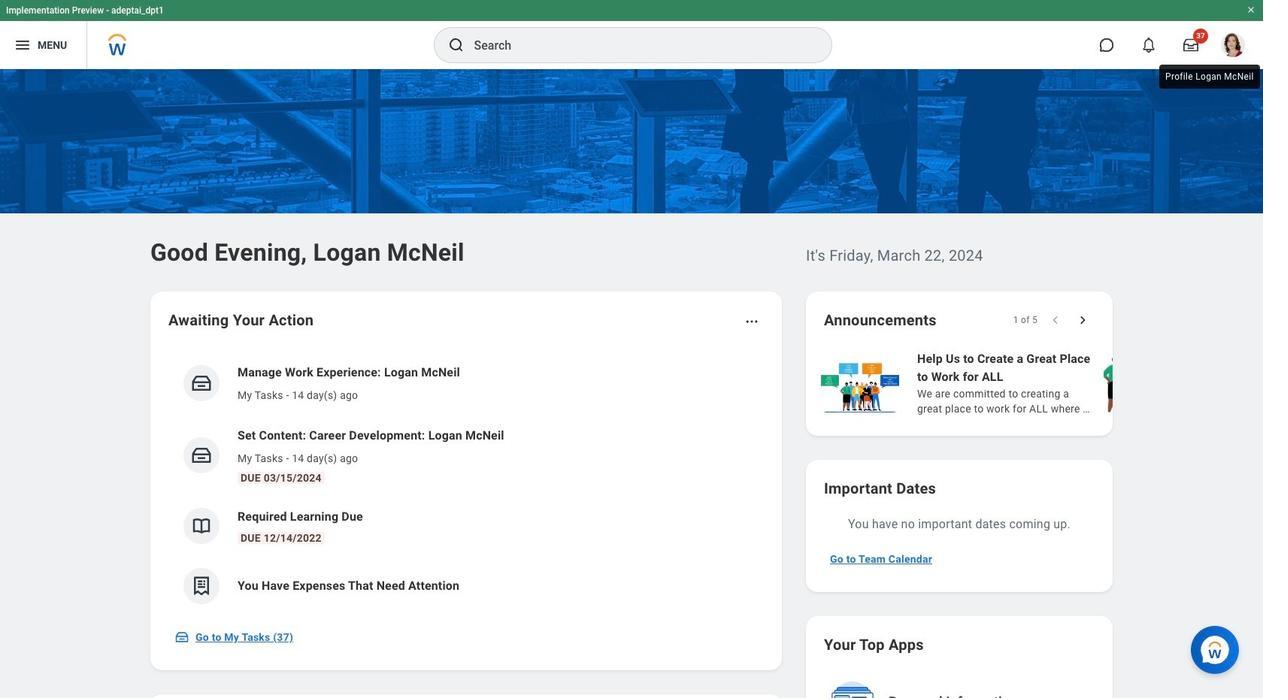 Task type: locate. For each thing, give the bounding box(es) containing it.
1 horizontal spatial inbox image
[[190, 444, 213, 467]]

notifications large image
[[1142, 38, 1157, 53]]

profile logan mcneil image
[[1221, 33, 1245, 60]]

related actions image
[[745, 314, 760, 329]]

1 vertical spatial inbox image
[[174, 630, 190, 645]]

0 vertical spatial inbox image
[[190, 444, 213, 467]]

banner
[[0, 0, 1264, 69]]

list
[[818, 349, 1264, 418], [168, 352, 764, 617]]

main content
[[0, 69, 1264, 699]]

tooltip
[[1157, 62, 1263, 92]]

status
[[1014, 314, 1038, 326]]

1 horizontal spatial list
[[818, 349, 1264, 418]]

inbox image
[[190, 444, 213, 467], [174, 630, 190, 645]]

inbox image
[[190, 372, 213, 395]]

justify image
[[14, 36, 32, 54]]



Task type: describe. For each thing, give the bounding box(es) containing it.
0 horizontal spatial list
[[168, 352, 764, 617]]

close environment banner image
[[1247, 5, 1256, 14]]

chevron left small image
[[1048, 313, 1063, 328]]

book open image
[[190, 515, 213, 538]]

dashboard expenses image
[[190, 575, 213, 598]]

chevron right small image
[[1075, 313, 1091, 328]]

Search Workday  search field
[[474, 29, 801, 62]]

0 horizontal spatial inbox image
[[174, 630, 190, 645]]

search image
[[447, 36, 465, 54]]

inbox large image
[[1184, 38, 1199, 53]]



